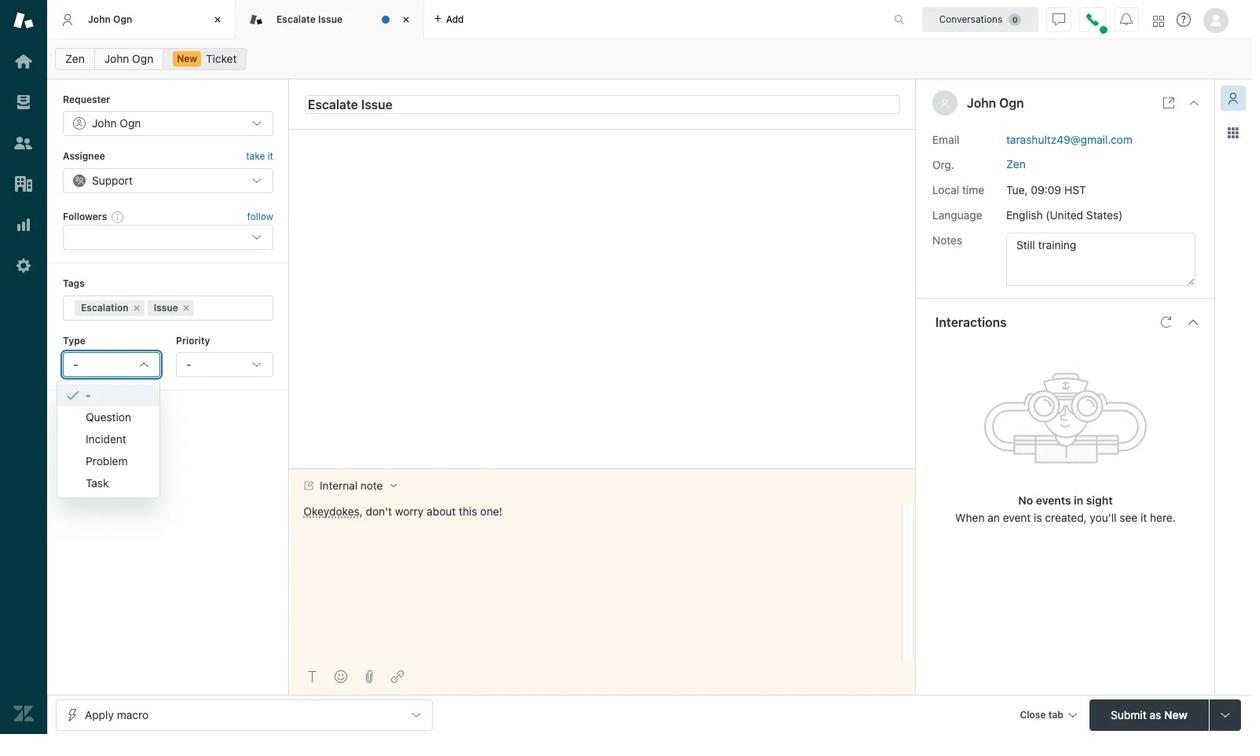 Task type: locate. For each thing, give the bounding box(es) containing it.
john ogn
[[88, 13, 132, 25], [104, 52, 153, 65], [968, 96, 1025, 110], [92, 117, 141, 130]]

requester element
[[63, 111, 274, 136]]

issue left remove image
[[154, 301, 178, 313]]

email
[[933, 132, 960, 146]]

new
[[177, 53, 197, 64], [1165, 708, 1188, 721]]

- button up the - option
[[63, 352, 160, 377]]

1 horizontal spatial zen
[[1007, 157, 1026, 170]]

add button
[[424, 0, 474, 39]]

main element
[[0, 0, 47, 734]]

no
[[1019, 493, 1034, 507]]

0 vertical spatial zen link
[[55, 48, 95, 70]]

close image right view more details image
[[1188, 97, 1201, 109]]

tags
[[63, 278, 85, 289]]

zen up tue,
[[1007, 157, 1026, 170]]

john ogn tab
[[47, 0, 236, 39]]

new inside secondary element
[[177, 53, 197, 64]]

tarashultz49@gmail.com
[[1007, 132, 1133, 146]]

- option
[[57, 384, 160, 406]]

escalate issue
[[277, 13, 343, 25]]

zen link
[[55, 48, 95, 70], [1007, 157, 1026, 170]]

0 horizontal spatial - button
[[63, 352, 160, 377]]

org.
[[933, 158, 955, 171]]

1 vertical spatial it
[[1141, 511, 1148, 524]]

here.
[[1151, 511, 1176, 524]]

new left ticket
[[177, 53, 197, 64]]

1 horizontal spatial close image
[[1188, 97, 1201, 109]]

type
[[63, 334, 86, 346]]

time
[[963, 183, 985, 196]]

close image
[[210, 12, 226, 28], [1188, 97, 1201, 109]]

view more details image
[[1163, 97, 1176, 109]]

1 - button from the left
[[63, 352, 160, 377]]

about
[[427, 505, 456, 518]]

0 horizontal spatial zen
[[65, 52, 85, 65]]

events
[[1037, 493, 1072, 507]]

states)
[[1087, 208, 1123, 221]]

Still training text field
[[1007, 232, 1196, 286]]

- button
[[63, 352, 160, 377], [176, 352, 274, 377]]

it right take
[[268, 150, 274, 162]]

1 horizontal spatial it
[[1141, 511, 1148, 524]]

0 vertical spatial close image
[[210, 12, 226, 28]]

it
[[268, 150, 274, 162], [1141, 511, 1148, 524]]

zen
[[65, 52, 85, 65], [1007, 157, 1026, 170]]

john inside requester element
[[92, 117, 117, 130]]

issue
[[318, 13, 343, 25], [154, 301, 178, 313]]

created,
[[1046, 511, 1088, 524]]

09:09
[[1031, 183, 1062, 196]]

zen link inside secondary element
[[55, 48, 95, 70]]

ogn
[[113, 13, 132, 25], [132, 52, 153, 65], [1000, 96, 1025, 110], [120, 117, 141, 130]]

tue,
[[1007, 183, 1029, 196]]

0 vertical spatial it
[[268, 150, 274, 162]]

note
[[361, 480, 383, 492]]

0 vertical spatial zen
[[65, 52, 85, 65]]

zen inside zen link
[[65, 52, 85, 65]]

zendesk support image
[[13, 10, 34, 31]]

zen link up tue,
[[1007, 157, 1026, 170]]

take it button
[[246, 149, 274, 165]]

info on adding followers image
[[112, 211, 124, 223]]

2 horizontal spatial -
[[186, 358, 191, 371]]

1 horizontal spatial -
[[86, 388, 91, 401]]

hst
[[1065, 183, 1087, 196]]

-
[[73, 358, 78, 371], [186, 358, 191, 371], [86, 388, 91, 401]]

close image up ticket
[[210, 12, 226, 28]]

1 vertical spatial new
[[1165, 708, 1188, 721]]

zen link up requester
[[55, 48, 95, 70]]

zen up requester
[[65, 52, 85, 65]]

1 vertical spatial zen link
[[1007, 157, 1026, 170]]

button displays agent's chat status as invisible. image
[[1053, 13, 1066, 26]]

1 horizontal spatial - button
[[176, 352, 274, 377]]

submit
[[1112, 708, 1147, 721]]

user image
[[941, 98, 950, 108], [942, 99, 949, 107]]

language
[[933, 208, 983, 221]]

you'll
[[1091, 511, 1117, 524]]

add
[[446, 13, 464, 25]]

don't
[[366, 505, 392, 518]]

ogn up the john ogn link
[[113, 13, 132, 25]]

priority
[[176, 334, 210, 346]]

1 vertical spatial zen
[[1007, 157, 1026, 170]]

assignee element
[[63, 168, 274, 193]]

john ogn link
[[94, 48, 164, 70]]

1 horizontal spatial issue
[[318, 13, 343, 25]]

it right see
[[1141, 511, 1148, 524]]

- inside option
[[86, 388, 91, 401]]

problem
[[86, 454, 128, 467]]

0 vertical spatial new
[[177, 53, 197, 64]]

- up question
[[86, 388, 91, 401]]

apply macro
[[85, 708, 149, 721]]

escalate issue tab
[[236, 0, 424, 39]]

when
[[956, 511, 985, 524]]

0 horizontal spatial new
[[177, 53, 197, 64]]

zendesk products image
[[1154, 15, 1165, 26]]

- down priority
[[186, 358, 191, 371]]

new right as
[[1165, 708, 1188, 721]]

john
[[88, 13, 111, 25], [104, 52, 129, 65], [968, 96, 997, 110], [92, 117, 117, 130]]

incident
[[86, 432, 126, 445]]

Subject field
[[305, 95, 901, 114]]

incident option
[[57, 428, 160, 450]]

1 horizontal spatial new
[[1165, 708, 1188, 721]]

tab
[[1049, 709, 1064, 720]]

0 vertical spatial issue
[[318, 13, 343, 25]]

issue inside escalate issue tab
[[318, 13, 343, 25]]

ogn down john ogn tab
[[132, 52, 153, 65]]

customers image
[[13, 133, 34, 153]]

0 horizontal spatial it
[[268, 150, 274, 162]]

- button down priority
[[176, 352, 274, 377]]

2 - button from the left
[[176, 352, 274, 377]]

ogn up support
[[120, 117, 141, 130]]

- down type
[[73, 358, 78, 371]]

see
[[1120, 511, 1138, 524]]

0 horizontal spatial issue
[[154, 301, 178, 313]]

question option
[[57, 406, 160, 428]]

1 horizontal spatial zen link
[[1007, 157, 1026, 170]]

requester
[[63, 94, 110, 105]]

ogn inside requester element
[[120, 117, 141, 130]]

tabs tab list
[[47, 0, 878, 39]]

issue right escalate
[[318, 13, 343, 25]]

0 horizontal spatial zen link
[[55, 48, 95, 70]]

reporting image
[[13, 215, 34, 235]]

okeydokes,
[[304, 505, 363, 518]]

english (united states)
[[1007, 208, 1123, 221]]

0 horizontal spatial close image
[[210, 12, 226, 28]]

Internal note composer text field
[[297, 503, 898, 536]]

0 horizontal spatial -
[[73, 358, 78, 371]]

apply
[[85, 708, 114, 721]]



Task type: describe. For each thing, give the bounding box(es) containing it.
event
[[1003, 511, 1032, 524]]

this
[[459, 505, 478, 518]]

local time
[[933, 183, 985, 196]]

it inside no events in sight when an event is created, you'll see it here.
[[1141, 511, 1148, 524]]

(united
[[1046, 208, 1084, 221]]

notes
[[933, 233, 963, 246]]

- button for type
[[63, 352, 160, 377]]

customer context image
[[1228, 92, 1240, 105]]

zen for the right zen link
[[1007, 157, 1026, 170]]

interactions
[[936, 315, 1007, 329]]

ogn inside the john ogn link
[[132, 52, 153, 65]]

format text image
[[307, 670, 319, 683]]

take
[[246, 150, 265, 162]]

1 vertical spatial issue
[[154, 301, 178, 313]]

close image
[[398, 12, 414, 28]]

escalation
[[81, 301, 129, 313]]

minimize composer image
[[597, 462, 609, 475]]

take it
[[246, 150, 274, 162]]

remove image
[[132, 303, 141, 312]]

question
[[86, 410, 131, 423]]

zen for zen link inside secondary element
[[65, 52, 85, 65]]

ticket
[[206, 52, 237, 65]]

insert emojis image
[[335, 670, 347, 683]]

internal note
[[320, 480, 383, 492]]

organizations image
[[13, 174, 34, 194]]

local
[[933, 183, 960, 196]]

okeydokes, don't worry about this one!
[[304, 505, 503, 518]]

john inside john ogn tab
[[88, 13, 111, 25]]

conversations
[[940, 13, 1003, 25]]

close tab button
[[1013, 699, 1084, 733]]

ogn inside john ogn tab
[[113, 13, 132, 25]]

task
[[86, 476, 109, 489]]

submit as new
[[1112, 708, 1188, 721]]

support
[[92, 174, 133, 187]]

get started image
[[13, 51, 34, 72]]

it inside "button"
[[268, 150, 274, 162]]

secondary element
[[47, 43, 1253, 75]]

in
[[1075, 493, 1084, 507]]

notifications image
[[1121, 13, 1133, 26]]

one!
[[481, 505, 503, 518]]

- for priority
[[186, 358, 191, 371]]

close tab
[[1021, 709, 1064, 720]]

views image
[[13, 92, 34, 112]]

john ogn inside requester element
[[92, 117, 141, 130]]

conversations button
[[923, 7, 1039, 32]]

tue, 09:09 hst
[[1007, 183, 1087, 196]]

problem option
[[57, 450, 160, 472]]

john ogn inside tab
[[88, 13, 132, 25]]

displays possible ticket submission types image
[[1220, 709, 1232, 721]]

type list box
[[57, 380, 160, 498]]

admin image
[[13, 255, 34, 276]]

follow
[[247, 211, 274, 222]]

- for type
[[73, 358, 78, 371]]

ogn up tarashultz49@gmail.com
[[1000, 96, 1025, 110]]

john ogn inside secondary element
[[104, 52, 153, 65]]

an
[[988, 511, 1001, 524]]

task option
[[57, 472, 160, 494]]

escalate
[[277, 13, 316, 25]]

john inside the john ogn link
[[104, 52, 129, 65]]

worry
[[395, 505, 424, 518]]

is
[[1034, 511, 1043, 524]]

english
[[1007, 208, 1043, 221]]

zendesk image
[[13, 703, 34, 724]]

assignee
[[63, 150, 105, 162]]

add link (cmd k) image
[[391, 670, 404, 683]]

no events in sight when an event is created, you'll see it here.
[[956, 493, 1176, 524]]

internal
[[320, 480, 358, 492]]

close
[[1021, 709, 1047, 720]]

apps image
[[1228, 127, 1240, 139]]

followers element
[[63, 225, 274, 250]]

get help image
[[1177, 13, 1192, 27]]

1 vertical spatial close image
[[1188, 97, 1201, 109]]

- button for priority
[[176, 352, 274, 377]]

follow button
[[247, 210, 274, 224]]

internal note button
[[290, 470, 410, 503]]

macro
[[117, 708, 149, 721]]

followers
[[63, 210, 107, 222]]

add attachment image
[[363, 670, 376, 683]]

as
[[1150, 708, 1162, 721]]

sight
[[1087, 493, 1113, 507]]

remove image
[[181, 303, 191, 312]]

close image inside john ogn tab
[[210, 12, 226, 28]]



Task type: vqa. For each thing, say whether or not it's contained in the screenshot.
Incident
yes



